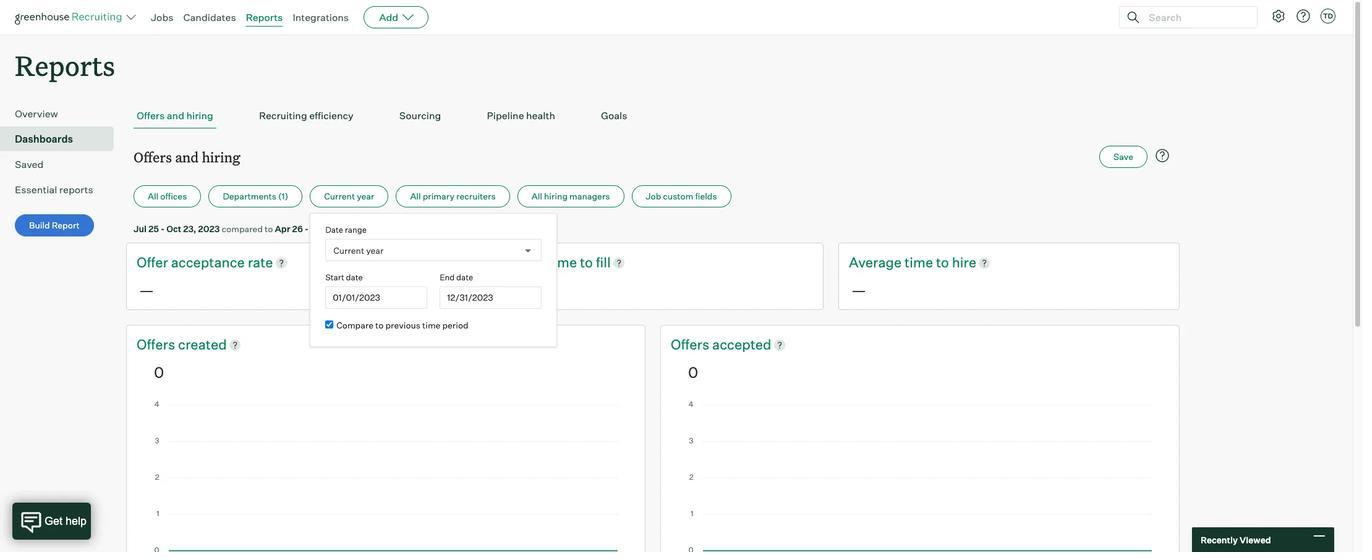 Task type: describe. For each thing, give the bounding box(es) containing it.
date for end date
[[456, 273, 473, 283]]

overview
[[15, 108, 58, 120]]

to link for hire
[[936, 254, 952, 273]]

health
[[526, 110, 555, 122]]

save button
[[1099, 146, 1147, 168]]

essential reports
[[15, 184, 93, 196]]

primary
[[423, 191, 454, 202]]

average link for fill
[[493, 254, 548, 273]]

range
[[345, 225, 367, 235]]

compared
[[222, 224, 263, 234]]

jobs link
[[151, 11, 173, 23]]

and inside "button"
[[167, 110, 184, 122]]

configure image
[[1271, 9, 1286, 23]]

2 2023 from the left
[[341, 224, 363, 234]]

recently
[[1201, 535, 1238, 546]]

pipeline health button
[[484, 103, 558, 129]]

acceptance
[[171, 254, 245, 271]]

xychart image for created
[[154, 402, 618, 553]]

— for fill
[[495, 281, 510, 300]]

add
[[379, 11, 398, 23]]

1 jul from the left
[[134, 224, 147, 234]]

1 2023 from the left
[[198, 224, 220, 234]]

jobs
[[151, 11, 173, 23]]

sourcing button
[[396, 103, 444, 129]]

candidates link
[[183, 11, 236, 23]]

save
[[1114, 152, 1133, 162]]

jul 25 - oct 23, 2023 compared to apr 26 - jul 24, 2023
[[134, 224, 363, 234]]

faq image
[[1155, 148, 1170, 163]]

hiring inside offers and hiring "button"
[[186, 110, 213, 122]]

recently viewed
[[1201, 535, 1271, 546]]

goals button
[[598, 103, 630, 129]]

offers inside offers and hiring "button"
[[137, 110, 165, 122]]

time link for fill
[[548, 254, 580, 273]]

td
[[1323, 12, 1333, 20]]

offer
[[137, 254, 168, 271]]

period
[[442, 320, 468, 331]]

acceptance link
[[171, 254, 248, 273]]

dashboards
[[15, 133, 73, 145]]

1 vertical spatial hiring
[[202, 148, 240, 166]]

date range
[[325, 225, 367, 235]]

rate link
[[248, 254, 273, 273]]

all hiring managers
[[532, 191, 610, 202]]

td button
[[1318, 6, 1338, 26]]

custom
[[663, 191, 693, 202]]

build
[[29, 220, 50, 231]]

recruiters
[[456, 191, 496, 202]]

date
[[325, 225, 343, 235]]

fill
[[596, 254, 611, 271]]

job
[[646, 191, 661, 202]]

compare
[[336, 320, 373, 331]]

pipeline
[[487, 110, 524, 122]]

created link
[[178, 336, 227, 355]]

26
[[292, 224, 303, 234]]

greenhouse recruiting image
[[15, 10, 126, 25]]

current year button
[[310, 186, 389, 208]]

offer link
[[137, 254, 171, 273]]

25
[[148, 224, 159, 234]]

0 horizontal spatial time
[[422, 320, 440, 331]]

to left the 'previous' at left
[[375, 320, 384, 331]]

reports
[[59, 184, 93, 196]]

1 - from the left
[[161, 224, 165, 234]]

23,
[[183, 224, 196, 234]]

all offices button
[[134, 186, 201, 208]]

accepted
[[712, 336, 771, 353]]

saved link
[[15, 157, 109, 172]]

all primary recruiters
[[410, 191, 496, 202]]

tab list containing offers and hiring
[[134, 103, 1172, 129]]

essential
[[15, 184, 57, 196]]

01/01/2023
[[333, 293, 380, 303]]

fields
[[695, 191, 717, 202]]

offers and hiring button
[[134, 103, 216, 129]]

created
[[178, 336, 227, 353]]

0 for accepted
[[688, 363, 698, 382]]

1 vertical spatial current
[[333, 245, 364, 256]]

offers link for created
[[137, 336, 178, 355]]

hire link
[[952, 254, 976, 273]]

all hiring managers button
[[517, 186, 624, 208]]

start
[[325, 273, 344, 283]]

candidates
[[183, 11, 236, 23]]

1 vertical spatial offers and hiring
[[134, 148, 240, 166]]

12/31/2023
[[447, 293, 493, 303]]

hiring inside all hiring managers "button"
[[544, 191, 568, 202]]

accepted link
[[712, 336, 771, 355]]

reports link
[[246, 11, 283, 23]]

departments (1)
[[223, 191, 288, 202]]

saved
[[15, 158, 43, 171]]

viewed
[[1240, 535, 1271, 546]]

current inside button
[[324, 191, 355, 202]]

compare to previous time period
[[336, 320, 468, 331]]

1 vertical spatial reports
[[15, 47, 115, 83]]

hire
[[952, 254, 976, 271]]

overview link
[[15, 106, 109, 121]]

to left apr
[[265, 224, 273, 234]]

fill link
[[596, 254, 611, 273]]

sourcing
[[399, 110, 441, 122]]

build report button
[[15, 215, 94, 237]]

time link for hire
[[905, 254, 936, 273]]



Task type: vqa. For each thing, say whether or not it's contained in the screenshot.
Recently
yes



Task type: locate. For each thing, give the bounding box(es) containing it.
1 horizontal spatial average time to
[[849, 254, 952, 271]]

0 horizontal spatial average time to
[[493, 254, 596, 271]]

date right end
[[456, 273, 473, 283]]

1 vertical spatial and
[[175, 148, 199, 166]]

1 all from the left
[[148, 191, 158, 202]]

start date
[[325, 273, 363, 283]]

jul left the 25
[[134, 224, 147, 234]]

1 horizontal spatial average
[[849, 254, 902, 271]]

1 horizontal spatial average link
[[849, 254, 905, 273]]

all left "managers"
[[532, 191, 542, 202]]

0 horizontal spatial 2023
[[198, 224, 220, 234]]

0 vertical spatial and
[[167, 110, 184, 122]]

td button
[[1321, 9, 1335, 23]]

3 all from the left
[[532, 191, 542, 202]]

to link
[[580, 254, 596, 273], [936, 254, 952, 273]]

offers and hiring inside "button"
[[137, 110, 213, 122]]

0 horizontal spatial time link
[[548, 254, 580, 273]]

time
[[548, 254, 577, 271], [905, 254, 933, 271], [422, 320, 440, 331]]

date right start
[[346, 273, 363, 283]]

goals
[[601, 110, 627, 122]]

1 date from the left
[[346, 273, 363, 283]]

2 date from the left
[[456, 273, 473, 283]]

efficiency
[[309, 110, 354, 122]]

1 0 from the left
[[154, 363, 164, 382]]

all for all primary recruiters
[[410, 191, 421, 202]]

1 xychart image from the left
[[154, 402, 618, 553]]

0 horizontal spatial offers link
[[137, 336, 178, 355]]

-
[[161, 224, 165, 234], [305, 224, 309, 234]]

offers and hiring
[[137, 110, 213, 122], [134, 148, 240, 166]]

2 vertical spatial hiring
[[544, 191, 568, 202]]

jul
[[134, 224, 147, 234], [310, 224, 323, 234]]

0 horizontal spatial date
[[346, 273, 363, 283]]

1 horizontal spatial xychart image
[[688, 402, 1152, 553]]

year inside button
[[357, 191, 374, 202]]

2 xychart image from the left
[[688, 402, 1152, 553]]

all inside button
[[410, 191, 421, 202]]

average link for hire
[[849, 254, 905, 273]]

xychart image for accepted
[[688, 402, 1152, 553]]

3 — from the left
[[851, 281, 866, 300]]

2 0 from the left
[[688, 363, 698, 382]]

all primary recruiters button
[[396, 186, 510, 208]]

time link left the hire link
[[905, 254, 936, 273]]

current down date range
[[333, 245, 364, 256]]

1 horizontal spatial -
[[305, 224, 309, 234]]

time left fill
[[548, 254, 577, 271]]

1 average from the left
[[493, 254, 546, 271]]

current
[[324, 191, 355, 202], [333, 245, 364, 256]]

recruiting efficiency
[[259, 110, 354, 122]]

1 average link from the left
[[493, 254, 548, 273]]

1 horizontal spatial —
[[495, 281, 510, 300]]

2023
[[198, 224, 220, 234], [341, 224, 363, 234]]

reports
[[246, 11, 283, 23], [15, 47, 115, 83]]

1 horizontal spatial time link
[[905, 254, 936, 273]]

all left "primary"
[[410, 191, 421, 202]]

— for hire
[[851, 281, 866, 300]]

1 to link from the left
[[580, 254, 596, 273]]

oct
[[166, 224, 181, 234]]

to left the hire
[[936, 254, 949, 271]]

offers link
[[137, 336, 178, 355], [671, 336, 712, 355]]

xychart image
[[154, 402, 618, 553], [688, 402, 1152, 553]]

1 time link from the left
[[548, 254, 580, 273]]

2 all from the left
[[410, 191, 421, 202]]

time left period
[[422, 320, 440, 331]]

time for hire
[[905, 254, 933, 271]]

average for hire
[[849, 254, 902, 271]]

1 offers link from the left
[[137, 336, 178, 355]]

2 average time to from the left
[[849, 254, 952, 271]]

reports right candidates link at the left top
[[246, 11, 283, 23]]

hiring
[[186, 110, 213, 122], [202, 148, 240, 166], [544, 191, 568, 202]]

Compare to previous time period checkbox
[[325, 321, 333, 329]]

1 average time to from the left
[[493, 254, 596, 271]]

0 vertical spatial current
[[324, 191, 355, 202]]

apr
[[275, 224, 290, 234]]

—
[[139, 281, 154, 300], [495, 281, 510, 300], [851, 281, 866, 300]]

0 vertical spatial offers and hiring
[[137, 110, 213, 122]]

0 vertical spatial current year
[[324, 191, 374, 202]]

recruiting
[[259, 110, 307, 122]]

recruiting efficiency button
[[256, 103, 357, 129]]

all
[[148, 191, 158, 202], [410, 191, 421, 202], [532, 191, 542, 202]]

average time to for hire
[[849, 254, 952, 271]]

job custom fields
[[646, 191, 717, 202]]

2 to link from the left
[[936, 254, 952, 273]]

1 horizontal spatial date
[[456, 273, 473, 283]]

0 horizontal spatial average
[[493, 254, 546, 271]]

departments
[[223, 191, 276, 202]]

build report
[[29, 220, 80, 231]]

essential reports link
[[15, 183, 109, 197]]

1 horizontal spatial 2023
[[341, 224, 363, 234]]

0 horizontal spatial jul
[[134, 224, 147, 234]]

0 horizontal spatial —
[[139, 281, 154, 300]]

2 average link from the left
[[849, 254, 905, 273]]

current year inside button
[[324, 191, 374, 202]]

offices
[[160, 191, 187, 202]]

24,
[[325, 224, 339, 234]]

0 horizontal spatial reports
[[15, 47, 115, 83]]

2023 right 24,
[[341, 224, 363, 234]]

0 horizontal spatial 0
[[154, 363, 164, 382]]

- right 26
[[305, 224, 309, 234]]

1 horizontal spatial jul
[[310, 224, 323, 234]]

offers link for accepted
[[671, 336, 712, 355]]

tab list
[[134, 103, 1172, 129]]

2 - from the left
[[305, 224, 309, 234]]

date for start date
[[346, 273, 363, 283]]

and
[[167, 110, 184, 122], [175, 148, 199, 166]]

average time to
[[493, 254, 596, 271], [849, 254, 952, 271]]

dashboards link
[[15, 132, 109, 147]]

jul left 24,
[[310, 224, 323, 234]]

2 offers link from the left
[[671, 336, 712, 355]]

1 horizontal spatial to link
[[936, 254, 952, 273]]

1 horizontal spatial offers link
[[671, 336, 712, 355]]

0 horizontal spatial to link
[[580, 254, 596, 273]]

1 horizontal spatial time
[[548, 254, 577, 271]]

integrations link
[[293, 11, 349, 23]]

end date
[[440, 273, 473, 283]]

current year up date range
[[324, 191, 374, 202]]

1 vertical spatial current year
[[333, 245, 384, 256]]

average link
[[493, 254, 548, 273], [849, 254, 905, 273]]

1 horizontal spatial 0
[[688, 363, 698, 382]]

all left the offices
[[148, 191, 158, 202]]

2023 right 23, on the left of the page
[[198, 224, 220, 234]]

managers
[[569, 191, 610, 202]]

time left the hire
[[905, 254, 933, 271]]

current year down the range
[[333, 245, 384, 256]]

0 vertical spatial reports
[[246, 11, 283, 23]]

0 horizontal spatial xychart image
[[154, 402, 618, 553]]

2 jul from the left
[[310, 224, 323, 234]]

year down the range
[[366, 245, 384, 256]]

0 horizontal spatial all
[[148, 191, 158, 202]]

2 horizontal spatial —
[[851, 281, 866, 300]]

(1)
[[278, 191, 288, 202]]

2 average from the left
[[849, 254, 902, 271]]

offer acceptance
[[137, 254, 248, 271]]

offers
[[137, 110, 165, 122], [134, 148, 172, 166], [137, 336, 178, 353], [671, 336, 712, 353]]

end
[[440, 273, 455, 283]]

2 horizontal spatial all
[[532, 191, 542, 202]]

1 horizontal spatial all
[[410, 191, 421, 202]]

all inside button
[[148, 191, 158, 202]]

pipeline health
[[487, 110, 555, 122]]

average
[[493, 254, 546, 271], [849, 254, 902, 271]]

all for all offices
[[148, 191, 158, 202]]

rate
[[248, 254, 273, 271]]

all for all hiring managers
[[532, 191, 542, 202]]

average for fill
[[493, 254, 546, 271]]

0 vertical spatial hiring
[[186, 110, 213, 122]]

2 time link from the left
[[905, 254, 936, 273]]

time for fill
[[548, 254, 577, 271]]

0 horizontal spatial -
[[161, 224, 165, 234]]

time link left fill link
[[548, 254, 580, 273]]

current up 24,
[[324, 191, 355, 202]]

departments (1) button
[[209, 186, 302, 208]]

integrations
[[293, 11, 349, 23]]

Search text field
[[1146, 8, 1246, 26]]

2 horizontal spatial time
[[905, 254, 933, 271]]

0 horizontal spatial average link
[[493, 254, 548, 273]]

1 horizontal spatial reports
[[246, 11, 283, 23]]

add button
[[364, 6, 429, 28]]

year up the range
[[357, 191, 374, 202]]

to left fill
[[580, 254, 593, 271]]

1 vertical spatial year
[[366, 245, 384, 256]]

reports down greenhouse recruiting image
[[15, 47, 115, 83]]

previous
[[385, 320, 420, 331]]

job custom fields button
[[632, 186, 731, 208]]

all inside "button"
[[532, 191, 542, 202]]

0 vertical spatial year
[[357, 191, 374, 202]]

to link for fill
[[580, 254, 596, 273]]

2 — from the left
[[495, 281, 510, 300]]

0 for created
[[154, 363, 164, 382]]

time link
[[548, 254, 580, 273], [905, 254, 936, 273]]

report
[[52, 220, 80, 231]]

0
[[154, 363, 164, 382], [688, 363, 698, 382]]

average time to for fill
[[493, 254, 596, 271]]

all offices
[[148, 191, 187, 202]]

- right the 25
[[161, 224, 165, 234]]

1 — from the left
[[139, 281, 154, 300]]

current year
[[324, 191, 374, 202], [333, 245, 384, 256]]



